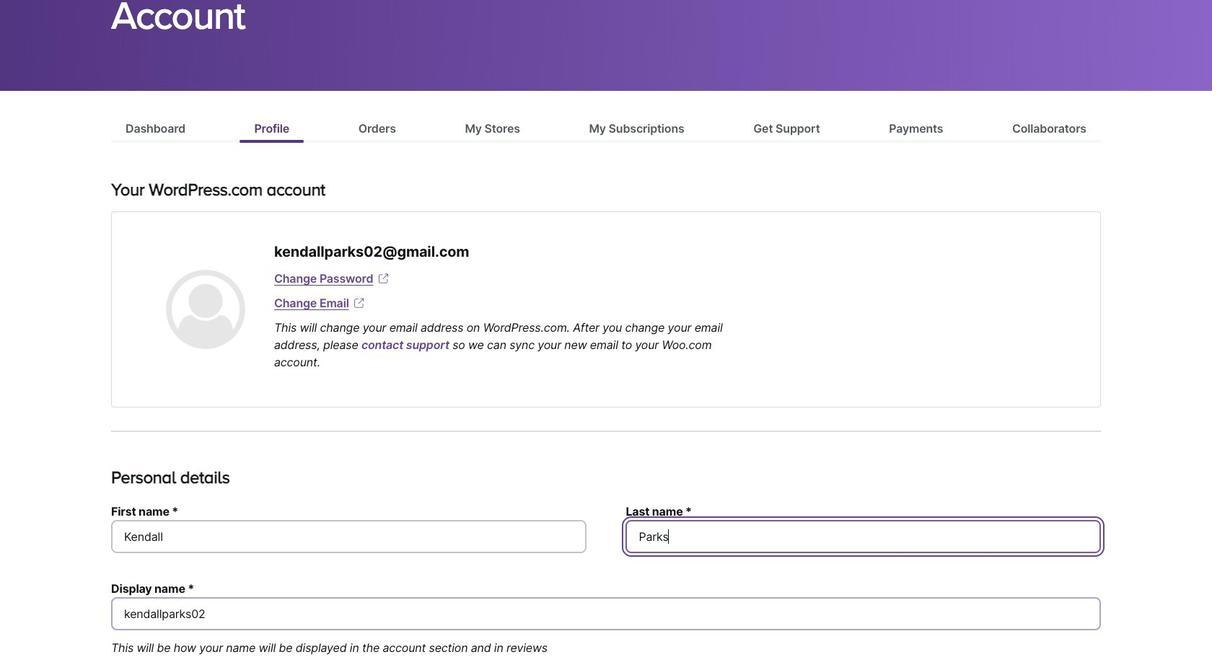 Task type: locate. For each thing, give the bounding box(es) containing it.
0 vertical spatial external link image
[[376, 271, 391, 286]]

None text field
[[111, 520, 586, 553]]

1 horizontal spatial external link image
[[376, 271, 391, 286]]

None text field
[[626, 520, 1101, 553], [111, 597, 1101, 631], [626, 520, 1101, 553], [111, 597, 1101, 631]]

1 vertical spatial external link image
[[352, 296, 366, 310]]

gravatar image image
[[166, 270, 245, 349]]

external link image
[[376, 271, 391, 286], [352, 296, 366, 310]]



Task type: describe. For each thing, give the bounding box(es) containing it.
0 horizontal spatial external link image
[[352, 296, 366, 310]]



Task type: vqa. For each thing, say whether or not it's contained in the screenshot.
Gravatar image
yes



